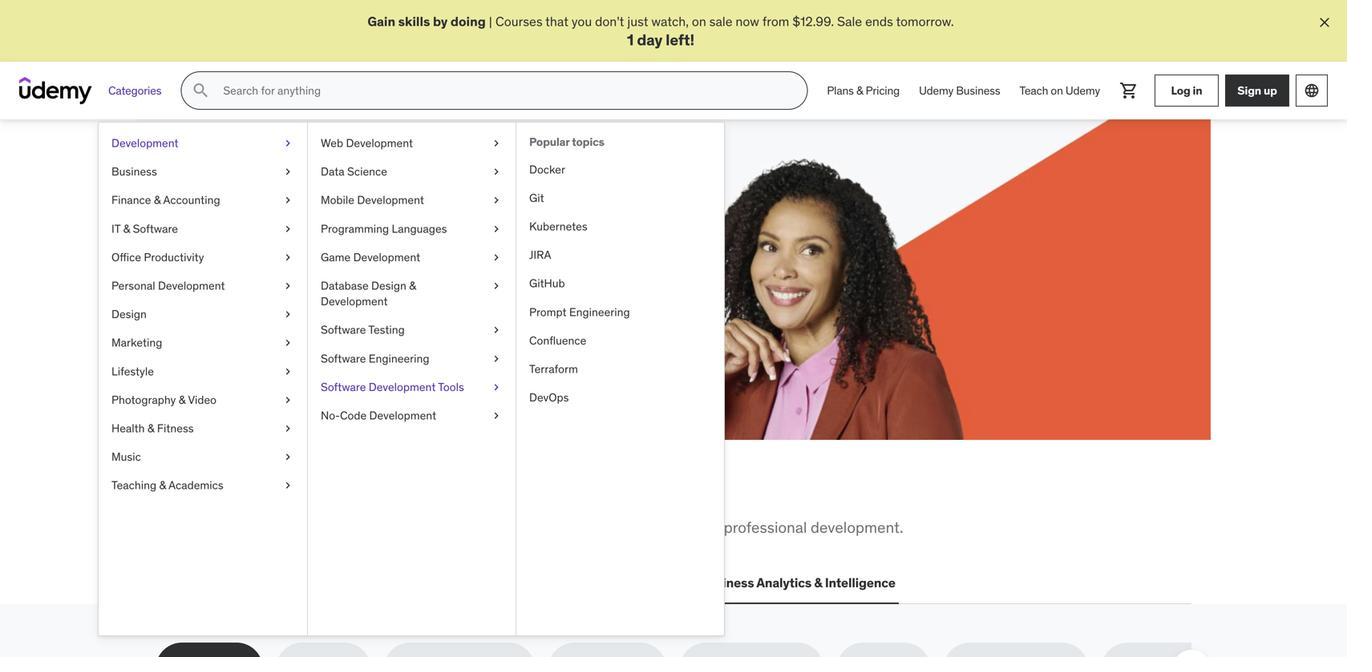 Task type: vqa. For each thing, say whether or not it's contained in the screenshot.
Don'T
yes



Task type: describe. For each thing, give the bounding box(es) containing it.
by
[[433, 13, 448, 30]]

that
[[546, 13, 569, 30]]

data science for data science link
[[321, 165, 387, 179]]

engineering for prompt engineering
[[570, 305, 630, 320]]

web development
[[321, 136, 413, 151]]

development inside mobile development link
[[357, 193, 424, 208]]

confluence
[[530, 334, 587, 348]]

software development tools link
[[308, 374, 516, 402]]

productivity
[[144, 250, 204, 265]]

sale for save)
[[273, 279, 298, 296]]

business analytics & intelligence button
[[697, 565, 899, 603]]

1
[[627, 30, 634, 49]]

place
[[513, 478, 580, 512]]

topics
[[572, 135, 605, 149]]

photography & video
[[112, 393, 217, 408]]

log in
[[1172, 83, 1203, 98]]

science for data science button
[[519, 575, 567, 592]]

marketing link
[[99, 329, 307, 358]]

xsmall image for photography & video
[[282, 393, 294, 408]]

|
[[489, 13, 493, 30]]

software for software development tools
[[321, 380, 366, 395]]

jira link
[[517, 241, 725, 270]]

office productivity link
[[99, 244, 307, 272]]

& inside the database design & development
[[409, 279, 416, 293]]

database
[[321, 279, 369, 293]]

development inside development link
[[112, 136, 179, 151]]

don't
[[595, 13, 625, 30]]

gain
[[368, 13, 396, 30]]

git
[[530, 191, 544, 205]]

your
[[355, 261, 380, 278]]

business analytics & intelligence
[[700, 575, 896, 592]]

gain skills by doing | courses that you don't just watch, on sale now from $12.99. sale ends tomorrow. 1 day left!
[[368, 13, 955, 49]]

no-code development
[[321, 409, 437, 423]]

science for data science link
[[347, 165, 387, 179]]

fitness
[[157, 422, 194, 436]]

well-
[[631, 518, 664, 538]]

languages
[[392, 222, 447, 236]]

xsmall image for web development
[[490, 136, 503, 151]]

xsmall image for marketing
[[282, 336, 294, 351]]

intelligence
[[825, 575, 896, 592]]

left!
[[666, 30, 695, 49]]

save)
[[274, 222, 338, 255]]

skill
[[316, 261, 339, 278]]

software development tools element
[[516, 123, 725, 636]]

teach
[[1020, 83, 1049, 98]]

all
[[156, 478, 193, 512]]

xsmall image for lifestyle
[[282, 364, 294, 380]]

in inside all the skills you need in one place from critical workplace skills to technical topics, our catalog supports well-rounded professional development.
[[433, 478, 458, 512]]

& for video
[[179, 393, 186, 408]]

Search for anything text field
[[220, 77, 788, 104]]

software engineering link
[[308, 345, 516, 374]]

design link
[[99, 301, 307, 329]]

popular
[[530, 135, 570, 149]]

code
[[340, 409, 367, 423]]

mobile development link
[[308, 186, 516, 215]]

xsmall image for teaching & academics
[[282, 478, 294, 494]]

& for fitness
[[148, 422, 154, 436]]

xsmall image for it & software
[[282, 221, 294, 237]]

no-code development link
[[308, 402, 516, 431]]

mobile development
[[321, 193, 424, 208]]

tools
[[438, 380, 464, 395]]

docker link
[[517, 156, 725, 184]]

sign up
[[1238, 83, 1278, 98]]

learn,
[[213, 190, 297, 223]]

database design & development link
[[308, 272, 516, 316]]

development inside the database design & development
[[321, 295, 388, 309]]

xsmall image for business
[[282, 164, 294, 180]]

mobile
[[321, 193, 355, 208]]

every
[[282, 261, 313, 278]]

tomorrow. for save)
[[332, 279, 389, 296]]

teach on udemy
[[1020, 83, 1101, 98]]

critical
[[195, 518, 240, 538]]

$12.99. for |
[[793, 13, 835, 30]]

& for software
[[123, 222, 130, 236]]

from
[[763, 13, 790, 30]]

at
[[213, 279, 225, 296]]

it & software
[[112, 222, 178, 236]]

starting
[[481, 261, 525, 278]]

accounting
[[163, 193, 220, 208]]

terraform
[[530, 362, 578, 377]]

0 vertical spatial in
[[1193, 83, 1203, 98]]

for
[[264, 261, 279, 278]]

submit search image
[[191, 81, 210, 100]]

kubernetes link
[[517, 213, 725, 241]]

it certifications
[[288, 575, 383, 592]]

udemy inside "link"
[[920, 83, 954, 98]]

topics,
[[438, 518, 483, 538]]

to
[[355, 518, 369, 538]]

confluence link
[[517, 327, 725, 356]]

log in link
[[1155, 75, 1220, 107]]

development inside no-code development link
[[370, 409, 437, 423]]

xsmall image for health & fitness
[[282, 421, 294, 437]]

jira
[[530, 248, 552, 263]]

catalog
[[512, 518, 563, 538]]

github link
[[517, 270, 725, 298]]

xsmall image for development
[[282, 136, 294, 151]]

kubernetes
[[530, 220, 588, 234]]

it for it & software
[[112, 222, 121, 236]]

programming
[[321, 222, 389, 236]]

business for business
[[112, 165, 157, 179]]

sign up link
[[1226, 75, 1290, 107]]

personal development link
[[99, 272, 307, 301]]

software testing link
[[308, 316, 516, 345]]

ends for |
[[866, 13, 894, 30]]

& for pricing
[[857, 83, 864, 98]]

development inside software development tools link
[[369, 380, 436, 395]]

skills inside gain skills by doing | courses that you don't just watch, on sale now from $12.99. sale ends tomorrow. 1 day left!
[[398, 13, 430, 30]]

& for accounting
[[154, 193, 161, 208]]

all the skills you need in one place from critical workplace skills to technical topics, our catalog supports well-rounded professional development.
[[156, 478, 904, 538]]

xsmall image for mobile development
[[490, 193, 503, 209]]

doing
[[451, 13, 486, 30]]

the
[[198, 478, 238, 512]]

pricing
[[866, 83, 900, 98]]

office productivity
[[112, 250, 204, 265]]

data science button
[[485, 565, 570, 603]]



Task type: locate. For each thing, give the bounding box(es) containing it.
technical
[[372, 518, 434, 538]]

categories button
[[99, 72, 171, 110]]

1 vertical spatial sale
[[273, 279, 298, 296]]

skills
[[398, 13, 430, 30], [243, 478, 312, 512], [318, 518, 352, 538]]

0 vertical spatial data science
[[321, 165, 387, 179]]

academics
[[169, 479, 224, 493]]

software for software engineering
[[321, 352, 366, 366]]

0 horizontal spatial udemy
[[920, 83, 954, 98]]

xsmall image for game development
[[490, 250, 503, 266]]

tomorrow. up udemy business
[[897, 13, 955, 30]]

one
[[463, 478, 509, 512]]

just
[[628, 13, 649, 30]]

xsmall image inside software testing link
[[490, 323, 503, 339]]

1 horizontal spatial $12.99.
[[793, 13, 835, 30]]

0 horizontal spatial tomorrow.
[[332, 279, 389, 296]]

finance
[[112, 193, 151, 208]]

tomorrow. for |
[[897, 13, 955, 30]]

business up finance
[[112, 165, 157, 179]]

xsmall image inside mobile development link
[[490, 193, 503, 209]]

learn, practice, succeed (and save) courses for every skill in your learning journey, starting at $12.99. sale ends tomorrow.
[[213, 190, 525, 296]]

0 horizontal spatial business
[[112, 165, 157, 179]]

& left the 'video'
[[179, 393, 186, 408]]

sale for |
[[838, 13, 863, 30]]

engineering up software development tools
[[369, 352, 430, 366]]

xsmall image inside the "design" link
[[282, 307, 294, 323]]

tomorrow. inside gain skills by doing | courses that you don't just watch, on sale now from $12.99. sale ends tomorrow. 1 day left!
[[897, 13, 955, 30]]

plans & pricing link
[[818, 72, 910, 110]]

data for data science link
[[321, 165, 345, 179]]

xsmall image inside software engineering link
[[490, 351, 503, 367]]

it left certifications
[[288, 575, 299, 592]]

tomorrow.
[[897, 13, 955, 30], [332, 279, 389, 296]]

1 vertical spatial in
[[342, 261, 352, 278]]

choose a language image
[[1305, 83, 1321, 99]]

xsmall image for data science
[[490, 164, 503, 180]]

0 vertical spatial it
[[112, 222, 121, 236]]

design down learning
[[372, 279, 407, 293]]

business inside "link"
[[957, 83, 1001, 98]]

0 horizontal spatial you
[[317, 478, 362, 512]]

0 vertical spatial tomorrow.
[[897, 13, 955, 30]]

0 horizontal spatial courses
[[213, 261, 261, 278]]

0 vertical spatial engineering
[[570, 305, 630, 320]]

courses right |
[[496, 13, 543, 30]]

0 horizontal spatial data science
[[321, 165, 387, 179]]

udemy business
[[920, 83, 1001, 98]]

1 horizontal spatial on
[[1051, 83, 1064, 98]]

0 vertical spatial you
[[572, 13, 592, 30]]

business inside button
[[700, 575, 755, 592]]

software for software testing
[[321, 323, 366, 338]]

business for business analytics & intelligence
[[700, 575, 755, 592]]

1 horizontal spatial courses
[[496, 13, 543, 30]]

2 vertical spatial in
[[433, 478, 458, 512]]

0 horizontal spatial skills
[[243, 478, 312, 512]]

0 horizontal spatial engineering
[[369, 352, 430, 366]]

in up topics,
[[433, 478, 458, 512]]

xsmall image inside health & fitness link
[[282, 421, 294, 437]]

science inside button
[[519, 575, 567, 592]]

on inside gain skills by doing | courses that you don't just watch, on sale now from $12.99. sale ends tomorrow. 1 day left!
[[692, 13, 707, 30]]

udemy image
[[19, 77, 92, 104]]

skills up workplace
[[243, 478, 312, 512]]

you inside gain skills by doing | courses that you don't just watch, on sale now from $12.99. sale ends tomorrow. 1 day left!
[[572, 13, 592, 30]]

plans
[[827, 83, 854, 98]]

journey,
[[433, 261, 478, 278]]

terraform link
[[517, 356, 725, 384]]

xsmall image
[[490, 136, 503, 151], [282, 193, 294, 209], [490, 193, 503, 209], [490, 221, 503, 237], [282, 250, 294, 266], [490, 250, 503, 266], [490, 279, 503, 294], [490, 351, 503, 367], [282, 364, 294, 380], [490, 380, 503, 396], [490, 408, 503, 424], [282, 421, 294, 437], [282, 450, 294, 466], [282, 478, 294, 494]]

software down software testing at the left of page
[[321, 352, 366, 366]]

0 horizontal spatial on
[[692, 13, 707, 30]]

sale inside gain skills by doing | courses that you don't just watch, on sale now from $12.99. sale ends tomorrow. 1 day left!
[[838, 13, 863, 30]]

$12.99. down for at top
[[228, 279, 270, 296]]

1 vertical spatial tomorrow.
[[332, 279, 389, 296]]

& inside 'link'
[[857, 83, 864, 98]]

database design & development
[[321, 279, 416, 309]]

0 horizontal spatial design
[[112, 307, 147, 322]]

1 vertical spatial $12.99.
[[228, 279, 270, 296]]

xsmall image for programming languages
[[490, 221, 503, 237]]

& inside "link"
[[154, 193, 161, 208]]

it for it certifications
[[288, 575, 299, 592]]

you up to
[[317, 478, 362, 512]]

2 udemy from the left
[[1066, 83, 1101, 98]]

xsmall image for software development tools
[[490, 380, 503, 396]]

xsmall image inside no-code development link
[[490, 408, 503, 424]]

data science down "web development"
[[321, 165, 387, 179]]

github
[[530, 277, 565, 291]]

sale down every
[[273, 279, 298, 296]]

data for data science button
[[488, 575, 516, 592]]

tomorrow. down your at the left top of the page
[[332, 279, 389, 296]]

in
[[1193, 83, 1203, 98], [342, 261, 352, 278], [433, 478, 458, 512]]

xsmall image inside data science link
[[490, 164, 503, 180]]

udemy
[[920, 83, 954, 98], [1066, 83, 1101, 98]]

& right finance
[[154, 193, 161, 208]]

1 vertical spatial engineering
[[369, 352, 430, 366]]

ends up pricing
[[866, 13, 894, 30]]

health & fitness link
[[99, 415, 307, 443]]

data down our
[[488, 575, 516, 592]]

personal
[[112, 279, 155, 293]]

2 horizontal spatial in
[[1193, 83, 1203, 98]]

skills left by
[[398, 13, 430, 30]]

1 horizontal spatial tomorrow.
[[897, 13, 955, 30]]

xsmall image inside lifestyle "link"
[[282, 364, 294, 380]]

0 vertical spatial data
[[321, 165, 345, 179]]

1 horizontal spatial udemy
[[1066, 83, 1101, 98]]

1 horizontal spatial business
[[700, 575, 755, 592]]

0 horizontal spatial data
[[321, 165, 345, 179]]

day
[[637, 30, 663, 49]]

$12.99.
[[793, 13, 835, 30], [228, 279, 270, 296]]

& right health
[[148, 422, 154, 436]]

0 vertical spatial ends
[[866, 13, 894, 30]]

xsmall image inside photography & video link
[[282, 393, 294, 408]]

0 vertical spatial design
[[372, 279, 407, 293]]

tomorrow. inside learn, practice, succeed (and save) courses for every skill in your learning journey, starting at $12.99. sale ends tomorrow.
[[332, 279, 389, 296]]

devops link
[[517, 384, 725, 413]]

xsmall image for music
[[282, 450, 294, 466]]

2 horizontal spatial business
[[957, 83, 1001, 98]]

courses for (and
[[213, 261, 261, 278]]

$12.99. for save)
[[228, 279, 270, 296]]

in right log
[[1193, 83, 1203, 98]]

& for academics
[[159, 479, 166, 493]]

development.
[[811, 518, 904, 538]]

sale
[[710, 13, 733, 30]]

science down the 'catalog'
[[519, 575, 567, 592]]

it
[[112, 222, 121, 236], [288, 575, 299, 592]]

learning
[[383, 261, 430, 278]]

in up the database
[[342, 261, 352, 278]]

data science for data science button
[[488, 575, 567, 592]]

0 horizontal spatial ends
[[301, 279, 329, 296]]

1 horizontal spatial science
[[519, 575, 567, 592]]

xsmall image inside teaching & academics link
[[282, 478, 294, 494]]

music
[[112, 450, 141, 465]]

1 vertical spatial on
[[1051, 83, 1064, 98]]

ends for save)
[[301, 279, 329, 296]]

1 horizontal spatial it
[[288, 575, 299, 592]]

1 horizontal spatial ends
[[866, 13, 894, 30]]

our
[[487, 518, 509, 538]]

1 vertical spatial science
[[519, 575, 567, 592]]

data inside data science link
[[321, 165, 345, 179]]

software development tools
[[321, 380, 464, 395]]

2 vertical spatial business
[[700, 575, 755, 592]]

web development link
[[308, 129, 516, 158]]

1 horizontal spatial data science
[[488, 575, 567, 592]]

$12.99. right from
[[793, 13, 835, 30]]

skills left to
[[318, 518, 352, 538]]

video
[[188, 393, 217, 408]]

xsmall image for personal development
[[282, 279, 294, 294]]

in inside learn, practice, succeed (and save) courses for every skill in your learning journey, starting at $12.99. sale ends tomorrow.
[[342, 261, 352, 278]]

data science
[[321, 165, 387, 179], [488, 575, 567, 592]]

xsmall image for software engineering
[[490, 351, 503, 367]]

& right plans
[[857, 83, 864, 98]]

0 vertical spatial business
[[957, 83, 1001, 98]]

development link
[[99, 129, 307, 158]]

1 horizontal spatial you
[[572, 13, 592, 30]]

design inside the database design & development
[[372, 279, 407, 293]]

shopping cart with 0 items image
[[1120, 81, 1139, 100]]

teaching
[[112, 479, 157, 493]]

& down learning
[[409, 279, 416, 293]]

lifestyle
[[112, 365, 154, 379]]

1 vertical spatial courses
[[213, 261, 261, 278]]

1 vertical spatial you
[[317, 478, 362, 512]]

software
[[133, 222, 178, 236], [321, 323, 366, 338], [321, 352, 366, 366], [321, 380, 366, 395]]

software up code
[[321, 380, 366, 395]]

xsmall image for software testing
[[490, 323, 503, 339]]

data science inside button
[[488, 575, 567, 592]]

it up office
[[112, 222, 121, 236]]

xsmall image inside marketing link
[[282, 336, 294, 351]]

0 vertical spatial sale
[[838, 13, 863, 30]]

& right teaching
[[159, 479, 166, 493]]

up
[[1264, 83, 1278, 98]]

1 vertical spatial business
[[112, 165, 157, 179]]

sign
[[1238, 83, 1262, 98]]

xsmall image for finance & accounting
[[282, 193, 294, 209]]

& up office
[[123, 222, 130, 236]]

1 udemy from the left
[[920, 83, 954, 98]]

science down "web development"
[[347, 165, 387, 179]]

1 horizontal spatial engineering
[[570, 305, 630, 320]]

log
[[1172, 83, 1191, 98]]

1 vertical spatial it
[[288, 575, 299, 592]]

xsmall image for no-code development
[[490, 408, 503, 424]]

courses for doing
[[496, 13, 543, 30]]

$12.99. inside gain skills by doing | courses that you don't just watch, on sale now from $12.99. sale ends tomorrow. 1 day left!
[[793, 13, 835, 30]]

finance & accounting
[[112, 193, 220, 208]]

xsmall image inside personal development link
[[282, 279, 294, 294]]

game development link
[[308, 244, 516, 272]]

business left teach at the right top of page
[[957, 83, 1001, 98]]

1 horizontal spatial sale
[[838, 13, 863, 30]]

xsmall image for database design & development
[[490, 279, 503, 294]]

2 vertical spatial skills
[[318, 518, 352, 538]]

1 vertical spatial skills
[[243, 478, 312, 512]]

xsmall image inside finance & accounting "link"
[[282, 193, 294, 209]]

health & fitness
[[112, 422, 194, 436]]

xsmall image inside database design & development link
[[490, 279, 503, 294]]

xsmall image inside the programming languages link
[[490, 221, 503, 237]]

& right analytics in the bottom right of the page
[[815, 575, 823, 592]]

now
[[736, 13, 760, 30]]

0 vertical spatial $12.99.
[[793, 13, 835, 30]]

you right that
[[572, 13, 592, 30]]

courses
[[496, 13, 543, 30], [213, 261, 261, 278]]

1 vertical spatial data
[[488, 575, 516, 592]]

web
[[321, 136, 343, 151]]

it & software link
[[99, 215, 307, 244]]

design
[[372, 279, 407, 293], [112, 307, 147, 322]]

0 horizontal spatial in
[[342, 261, 352, 278]]

git link
[[517, 184, 725, 213]]

workplace
[[244, 518, 314, 538]]

xsmall image inside web development link
[[490, 136, 503, 151]]

udemy right pricing
[[920, 83, 954, 98]]

data science down the 'catalog'
[[488, 575, 567, 592]]

courses inside gain skills by doing | courses that you don't just watch, on sale now from $12.99. sale ends tomorrow. 1 day left!
[[496, 13, 543, 30]]

(and
[[213, 222, 269, 255]]

rounded
[[664, 518, 721, 538]]

0 horizontal spatial it
[[112, 222, 121, 236]]

xsmall image
[[282, 136, 294, 151], [282, 164, 294, 180], [490, 164, 503, 180], [282, 221, 294, 237], [282, 279, 294, 294], [282, 307, 294, 323], [490, 323, 503, 339], [282, 336, 294, 351], [282, 393, 294, 408]]

programming languages link
[[308, 215, 516, 244]]

1 horizontal spatial design
[[372, 279, 407, 293]]

supports
[[566, 518, 627, 538]]

xsmall image inside development link
[[282, 136, 294, 151]]

1 horizontal spatial skills
[[318, 518, 352, 538]]

courses up the at
[[213, 261, 261, 278]]

0 vertical spatial science
[[347, 165, 387, 179]]

no-
[[321, 409, 340, 423]]

development inside the game development link
[[353, 250, 421, 265]]

0 vertical spatial courses
[[496, 13, 543, 30]]

0 horizontal spatial sale
[[273, 279, 298, 296]]

on right teach at the right top of page
[[1051, 83, 1064, 98]]

data inside data science button
[[488, 575, 516, 592]]

$12.99. inside learn, practice, succeed (and save) courses for every skill in your learning journey, starting at $12.99. sale ends tomorrow.
[[228, 279, 270, 296]]

0 vertical spatial skills
[[398, 13, 430, 30]]

on left sale
[[692, 13, 707, 30]]

science
[[347, 165, 387, 179], [519, 575, 567, 592]]

ends inside gain skills by doing | courses that you don't just watch, on sale now from $12.99. sale ends tomorrow. 1 day left!
[[866, 13, 894, 30]]

finance & accounting link
[[99, 186, 307, 215]]

plans & pricing
[[827, 83, 900, 98]]

development inside web development link
[[346, 136, 413, 151]]

photography
[[112, 393, 176, 408]]

1 vertical spatial data science
[[488, 575, 567, 592]]

engineering down github link
[[570, 305, 630, 320]]

software up office productivity
[[133, 222, 178, 236]]

teaching & academics
[[112, 479, 224, 493]]

ends down skill
[[301, 279, 329, 296]]

it inside button
[[288, 575, 299, 592]]

courses inside learn, practice, succeed (and save) courses for every skill in your learning journey, starting at $12.99. sale ends tomorrow.
[[213, 261, 261, 278]]

ends inside learn, practice, succeed (and save) courses for every skill in your learning journey, starting at $12.99. sale ends tomorrow.
[[301, 279, 329, 296]]

you inside all the skills you need in one place from critical workplace skills to technical topics, our catalog supports well-rounded professional development.
[[317, 478, 362, 512]]

business
[[957, 83, 1001, 98], [112, 165, 157, 179], [700, 575, 755, 592]]

prompt
[[530, 305, 567, 320]]

1 vertical spatial design
[[112, 307, 147, 322]]

xsmall image inside business link
[[282, 164, 294, 180]]

music link
[[99, 443, 307, 472]]

1 horizontal spatial data
[[488, 575, 516, 592]]

development inside personal development link
[[158, 279, 225, 293]]

xsmall image inside music link
[[282, 450, 294, 466]]

xsmall image for office productivity
[[282, 250, 294, 266]]

engineering for software engineering
[[369, 352, 430, 366]]

lifestyle link
[[99, 358, 307, 386]]

udemy left shopping cart with 0 items image
[[1066, 83, 1101, 98]]

personal development
[[112, 279, 225, 293]]

design down personal
[[112, 307, 147, 322]]

& inside button
[[815, 575, 823, 592]]

close image
[[1317, 14, 1333, 30]]

software up software engineering
[[321, 323, 366, 338]]

engineering inside software development tools element
[[570, 305, 630, 320]]

game development
[[321, 250, 421, 265]]

xsmall image for design
[[282, 307, 294, 323]]

data down web
[[321, 165, 345, 179]]

xsmall image inside the game development link
[[490, 250, 503, 266]]

1 horizontal spatial in
[[433, 478, 458, 512]]

1 vertical spatial ends
[[301, 279, 329, 296]]

photography & video link
[[99, 386, 307, 415]]

business left analytics in the bottom right of the page
[[700, 575, 755, 592]]

0 horizontal spatial $12.99.
[[228, 279, 270, 296]]

0 horizontal spatial science
[[347, 165, 387, 179]]

xsmall image inside it & software link
[[282, 221, 294, 237]]

2 horizontal spatial skills
[[398, 13, 430, 30]]

data science link
[[308, 158, 516, 186]]

sale inside learn, practice, succeed (and save) courses for every skill in your learning journey, starting at $12.99. sale ends tomorrow.
[[273, 279, 298, 296]]

sale up plans
[[838, 13, 863, 30]]

game
[[321, 250, 351, 265]]

xsmall image inside office productivity link
[[282, 250, 294, 266]]

you
[[572, 13, 592, 30], [317, 478, 362, 512]]

xsmall image inside software development tools link
[[490, 380, 503, 396]]

0 vertical spatial on
[[692, 13, 707, 30]]

teaching & academics link
[[99, 472, 307, 501]]



